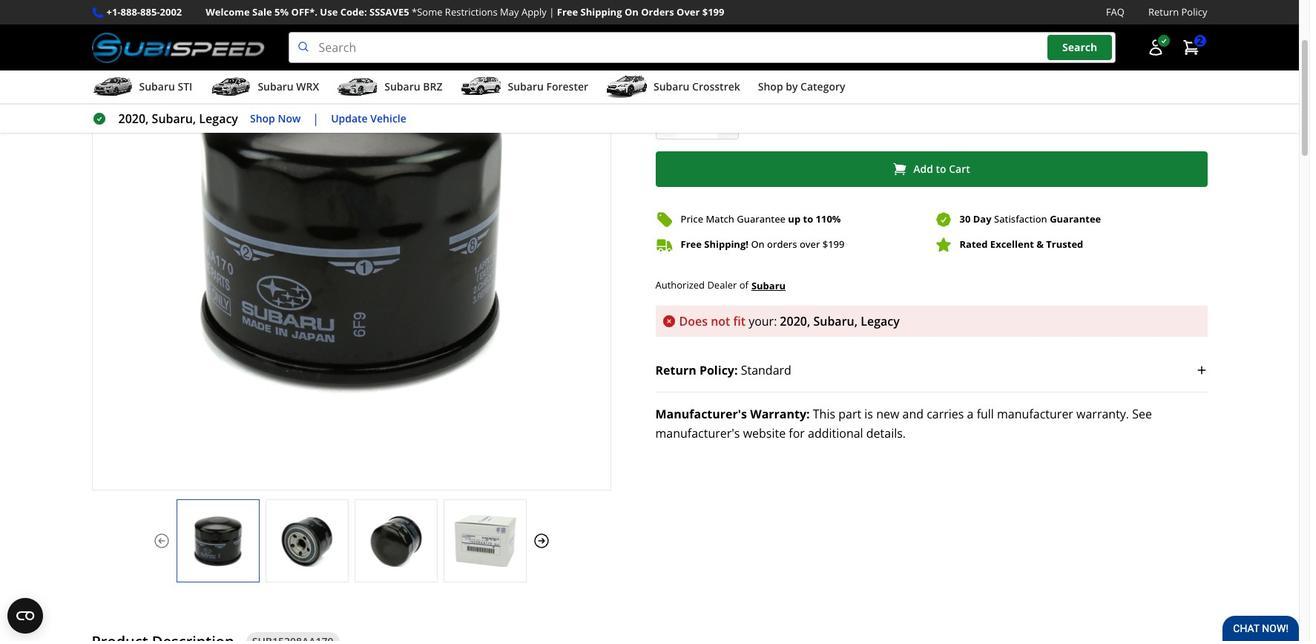 Task type: locate. For each thing, give the bounding box(es) containing it.
0 horizontal spatial of
[[740, 278, 749, 292]]

of right dealer
[[740, 278, 749, 292]]

1 star image from the left
[[669, 2, 682, 15]]

2 guarantee from the left
[[1050, 212, 1101, 226]]

885-
[[140, 5, 160, 19]]

0 vertical spatial full
[[692, 68, 710, 84]]

of
[[900, 68, 912, 84], [740, 278, 749, 292]]

star image left over
[[656, 2, 669, 15]]

full
[[692, 68, 710, 84], [977, 406, 994, 422]]

shop by category
[[758, 79, 846, 94]]

on left orders
[[625, 5, 639, 19]]

1 in from the left
[[679, 68, 689, 84]]

1 vertical spatial return
[[656, 362, 697, 378]]

2020, down subaru sti dropdown button
[[118, 111, 149, 127]]

shop inside dropdown button
[[758, 79, 783, 94]]

guarantee up trusted
[[1050, 212, 1101, 226]]

open widget image
[[7, 598, 43, 634]]

$199 right "over"
[[823, 237, 845, 251]]

shipping
[[581, 5, 622, 19]]

1 horizontal spatial of
[[900, 68, 912, 84]]

price
[[681, 212, 703, 226]]

subaru link
[[752, 277, 786, 294]]

subaru forester button
[[460, 74, 588, 103]]

1 horizontal spatial in
[[728, 68, 739, 84]]

free right apply
[[557, 5, 578, 19]]

2020, right your:
[[780, 313, 811, 329]]

0 vertical spatial shop
[[758, 79, 783, 94]]

free down price
[[681, 237, 702, 251]]

of inside authorized dealer of subaru
[[740, 278, 749, 292]]

+1-888-885-2002
[[106, 5, 182, 19]]

None number field
[[656, 104, 739, 139]]

add
[[914, 162, 933, 176]]

1 vertical spatial full
[[977, 406, 994, 422]]

full right a
[[977, 406, 994, 422]]

is
[[865, 406, 873, 422]]

1 guarantee from the left
[[737, 212, 786, 226]]

return left policy:
[[656, 362, 697, 378]]

0 vertical spatial legacy
[[199, 111, 238, 127]]

0 vertical spatial |
[[549, 5, 555, 19]]

4 sub15208aa170 oem subaru oil filter - 2015-2020 wrx, image from the left
[[444, 515, 526, 567]]

1 horizontal spatial to
[[936, 162, 947, 176]]

subaru for subaru brz
[[385, 79, 420, 94]]

cart
[[949, 162, 970, 176]]

up
[[788, 212, 801, 226]]

|
[[549, 5, 555, 19], [313, 111, 319, 127]]

this
[[813, 406, 836, 422]]

1 vertical spatial |
[[313, 111, 319, 127]]

0 vertical spatial to
[[936, 162, 947, 176]]

0 horizontal spatial in
[[679, 68, 689, 84]]

on left orders at the top right
[[751, 237, 765, 251]]

1 vertical spatial subaru,
[[814, 313, 858, 329]]

authorized dealer of subaru
[[656, 278, 786, 292]]

search button
[[1048, 35, 1112, 60]]

subaru wrx
[[258, 79, 319, 94]]

subaru for subaru sti
[[139, 79, 175, 94]]

0 vertical spatial return
[[1149, 5, 1179, 19]]

return left policy
[[1149, 5, 1179, 19]]

faq link
[[1106, 4, 1125, 20]]

subaru sti button
[[92, 74, 192, 103]]

on
[[625, 5, 639, 19], [751, 237, 765, 251]]

0 horizontal spatial 2020,
[[118, 111, 149, 127]]

to right up
[[803, 212, 813, 226]]

full left 'or'
[[692, 68, 710, 84]]

2 star image from the left
[[708, 2, 721, 15]]

a subaru brz thumbnail image image
[[337, 76, 379, 98]]

1 star image from the left
[[656, 2, 669, 15]]

1 horizontal spatial star image
[[708, 2, 721, 15]]

does not fit your: 2020, subaru, legacy
[[679, 313, 900, 329]]

return for return policy: standard
[[656, 362, 697, 378]]

of left $2.40
[[900, 68, 912, 84]]

over
[[677, 5, 700, 19]]

subaru left crosstrek
[[654, 79, 690, 94]]

0 vertical spatial subaru,
[[152, 111, 196, 127]]

subaru sti
[[139, 79, 192, 94]]

subispeed logo image
[[92, 32, 265, 63]]

subaru
[[139, 79, 175, 94], [258, 79, 294, 94], [385, 79, 420, 94], [508, 79, 544, 94], [654, 79, 690, 94], [752, 279, 786, 292]]

subaru left sti
[[139, 79, 175, 94]]

star image right orders
[[682, 2, 695, 15]]

apply
[[522, 5, 547, 19]]

in
[[679, 68, 689, 84], [728, 68, 739, 84]]

5%
[[275, 5, 289, 19]]

shop left by
[[758, 79, 783, 94]]

star image left 8
[[695, 2, 708, 15]]

0 horizontal spatial full
[[692, 68, 710, 84]]

policy:
[[700, 362, 738, 378]]

wrx
[[296, 79, 319, 94]]

1 vertical spatial legacy
[[861, 313, 900, 329]]

return policy
[[1149, 5, 1208, 19]]

+1-888-885-2002 link
[[106, 4, 182, 20]]

code:
[[340, 5, 367, 19]]

0 vertical spatial on
[[625, 5, 639, 19]]

in right pay
[[679, 68, 689, 84]]

category
[[801, 79, 846, 94]]

add to cart
[[914, 162, 970, 176]]

0 horizontal spatial $199
[[703, 5, 725, 19]]

warranty.
[[1077, 406, 1129, 422]]

subaru inside authorized dealer of subaru
[[752, 279, 786, 292]]

subaru left "brz" on the left
[[385, 79, 420, 94]]

not
[[711, 313, 730, 329]]

a subaru forester thumbnail image image
[[460, 76, 502, 98]]

manufacturer's warranty:
[[656, 406, 810, 422]]

welcome
[[206, 5, 250, 19]]

*some restrictions may apply | free shipping on orders over $199
[[412, 5, 725, 19]]

orders
[[641, 5, 674, 19]]

1 horizontal spatial guarantee
[[1050, 212, 1101, 226]]

1 horizontal spatial full
[[977, 406, 994, 422]]

shop by category button
[[758, 74, 846, 103]]

2 in from the left
[[728, 68, 739, 84]]

0 horizontal spatial on
[[625, 5, 639, 19]]

faq
[[1106, 5, 1125, 19]]

8 reviews link
[[721, 1, 765, 15]]

3 sub15208aa170 oem subaru oil filter - 2015-2020 wrx, image from the left
[[355, 515, 437, 567]]

1 vertical spatial to
[[803, 212, 813, 226]]

0 horizontal spatial return
[[656, 362, 697, 378]]

1 horizontal spatial legacy
[[861, 313, 900, 329]]

to right add
[[936, 162, 947, 176]]

shop left now
[[250, 111, 275, 125]]

sub15208aa170 oem subaru oil filter - 2015-2020 wrx, image
[[177, 515, 259, 567], [266, 515, 348, 567], [355, 515, 437, 567], [444, 515, 526, 567]]

1 vertical spatial of
[[740, 278, 749, 292]]

guarantee up the free shipping! on orders over $199
[[737, 212, 786, 226]]

subaru left forester
[[508, 79, 544, 94]]

2020,
[[118, 111, 149, 127], [780, 313, 811, 329]]

shipping!
[[704, 237, 749, 251]]

0 horizontal spatial to
[[803, 212, 813, 226]]

star image right over
[[708, 2, 721, 15]]

1 horizontal spatial on
[[751, 237, 765, 251]]

for
[[789, 425, 805, 441]]

0 horizontal spatial guarantee
[[737, 212, 786, 226]]

1 horizontal spatial free
[[681, 237, 702, 251]]

0 horizontal spatial legacy
[[199, 111, 238, 127]]

orders
[[767, 237, 797, 251]]

trusted
[[1046, 237, 1084, 251]]

0 horizontal spatial star image
[[656, 2, 669, 15]]

shop for shop by category
[[758, 79, 783, 94]]

| right apply
[[549, 5, 555, 19]]

1 vertical spatial shop
[[250, 111, 275, 125]]

subaru, down subaru sti on the left top of the page
[[152, 111, 196, 127]]

in left 4
[[728, 68, 739, 84]]

star image
[[669, 2, 682, 15], [682, 2, 695, 15], [695, 2, 708, 15]]

0 horizontal spatial free
[[557, 5, 578, 19]]

1 horizontal spatial shop
[[758, 79, 783, 94]]

rated
[[960, 237, 988, 251]]

0 horizontal spatial shop
[[250, 111, 275, 125]]

4
[[742, 68, 748, 84]]

to inside add to cart button
[[936, 162, 947, 176]]

1 vertical spatial 2020,
[[780, 313, 811, 329]]

1 sub15208aa170 oem subaru oil filter - 2015-2020 wrx, image from the left
[[177, 515, 259, 567]]

subaru up your:
[[752, 279, 786, 292]]

subaru, right your:
[[814, 313, 858, 329]]

1 horizontal spatial $199
[[823, 237, 845, 251]]

2002
[[160, 5, 182, 19]]

subaru crosstrek button
[[606, 74, 740, 103]]

$199 right over
[[703, 5, 725, 19]]

return
[[1149, 5, 1179, 19], [656, 362, 697, 378]]

star image
[[656, 2, 669, 15], [708, 2, 721, 15]]

update vehicle button
[[331, 110, 407, 127]]

1 horizontal spatial return
[[1149, 5, 1179, 19]]

0 vertical spatial 2020,
[[118, 111, 149, 127]]

| right now
[[313, 111, 319, 127]]

carries
[[927, 406, 964, 422]]

star image up $9.58
[[669, 2, 682, 15]]

rated excellent & trusted
[[960, 237, 1084, 251]]

subaru,
[[152, 111, 196, 127], [814, 313, 858, 329]]

subaru up shop now
[[258, 79, 294, 94]]



Task type: vqa. For each thing, say whether or not it's contained in the screenshot.
Subispeed logo
yes



Task type: describe. For each thing, give the bounding box(es) containing it.
search
[[1063, 40, 1098, 54]]

2
[[1197, 34, 1203, 48]]

add to cart button
[[656, 151, 1208, 187]]

search input field
[[288, 32, 1116, 63]]

30
[[960, 212, 971, 226]]

1 vertical spatial free
[[681, 237, 702, 251]]

subaru crosstrek
[[654, 79, 740, 94]]

part
[[839, 406, 862, 422]]

return policy link
[[1149, 4, 1208, 20]]

warranty:
[[750, 406, 810, 422]]

full inside the this part is new and carries a full manufacturer warranty. see manufacturer's website for additional details.
[[977, 406, 994, 422]]

update vehicle
[[331, 111, 407, 125]]

pay in full or in 4 interest-free installments of $2.40 .
[[656, 68, 948, 84]]

policy
[[1182, 5, 1208, 19]]

free
[[800, 68, 823, 84]]

0 vertical spatial of
[[900, 68, 912, 84]]

subaru brz
[[385, 79, 443, 94]]

interest-
[[752, 68, 800, 84]]

off*.
[[291, 5, 318, 19]]

may
[[500, 5, 519, 19]]

authorized
[[656, 278, 705, 292]]

a subaru sti thumbnail image image
[[92, 76, 133, 98]]

dealer
[[707, 278, 737, 292]]

see
[[1132, 406, 1152, 422]]

free shipping! on orders over $199
[[681, 237, 845, 251]]

manufacturer's
[[656, 425, 740, 441]]

restrictions
[[445, 5, 498, 19]]

a
[[967, 406, 974, 422]]

.
[[945, 68, 948, 84]]

shop now link
[[250, 110, 301, 127]]

match
[[706, 212, 735, 226]]

shop pay image
[[951, 69, 1013, 84]]

your:
[[749, 313, 777, 329]]

sale
[[252, 5, 272, 19]]

1 vertical spatial on
[[751, 237, 765, 251]]

2 sub15208aa170 oem subaru oil filter - 2015-2020 wrx, image from the left
[[266, 515, 348, 567]]

0 horizontal spatial subaru,
[[152, 111, 196, 127]]

standard
[[741, 362, 792, 378]]

subaru forester
[[508, 79, 588, 94]]

1 vertical spatial $199
[[823, 237, 845, 251]]

website
[[743, 425, 786, 441]]

new
[[876, 406, 900, 422]]

1 horizontal spatial |
[[549, 5, 555, 19]]

use
[[320, 5, 338, 19]]

return policy: standard
[[656, 362, 792, 378]]

pay
[[656, 68, 676, 84]]

manufacturer's
[[656, 406, 747, 422]]

fit
[[734, 313, 746, 329]]

sti
[[178, 79, 192, 94]]

a subaru crosstrek thumbnail image image
[[606, 76, 648, 98]]

or
[[713, 68, 725, 84]]

excellent
[[990, 237, 1034, 251]]

subaru for subaru crosstrek
[[654, 79, 690, 94]]

subaru wrx button
[[210, 74, 319, 103]]

0 horizontal spatial |
[[313, 111, 319, 127]]

shop for shop now
[[250, 111, 275, 125]]

2 star image from the left
[[682, 2, 695, 15]]

subaru brz button
[[337, 74, 443, 103]]

manufacturer
[[997, 406, 1074, 422]]

8
[[721, 1, 726, 14]]

&
[[1037, 237, 1044, 251]]

by
[[786, 79, 798, 94]]

forester
[[546, 79, 588, 94]]

button image
[[1147, 39, 1165, 56]]

return for return policy
[[1149, 5, 1179, 19]]

subaru for subaru wrx
[[258, 79, 294, 94]]

shop now
[[250, 111, 301, 125]]

satisfaction
[[994, 212, 1048, 226]]

$9.58
[[656, 28, 717, 60]]

1 horizontal spatial subaru,
[[814, 313, 858, 329]]

reviews
[[729, 1, 765, 14]]

brz
[[423, 79, 443, 94]]

888-
[[121, 5, 140, 19]]

2 button
[[1175, 33, 1208, 62]]

3 star image from the left
[[695, 2, 708, 15]]

and
[[903, 406, 924, 422]]

over
[[800, 237, 820, 251]]

0 vertical spatial $199
[[703, 5, 725, 19]]

0 vertical spatial free
[[557, 5, 578, 19]]

110%
[[816, 212, 841, 226]]

vehicle
[[371, 111, 407, 125]]

does
[[679, 313, 708, 329]]

now
[[278, 111, 301, 125]]

subaru for subaru forester
[[508, 79, 544, 94]]

welcome sale 5% off*. use code: sssave5
[[206, 5, 409, 19]]

8 reviews
[[721, 1, 765, 14]]

30 day satisfaction guarantee
[[960, 212, 1101, 226]]

+1-
[[106, 5, 121, 19]]

additional
[[808, 425, 863, 441]]

sssave5
[[370, 5, 409, 19]]

1 horizontal spatial 2020,
[[780, 313, 811, 329]]

go to right image image
[[532, 532, 550, 550]]

a subaru wrx thumbnail image image
[[210, 76, 252, 98]]

day
[[973, 212, 992, 226]]

$2.40
[[914, 68, 945, 84]]

2020, subaru, legacy
[[118, 111, 238, 127]]



